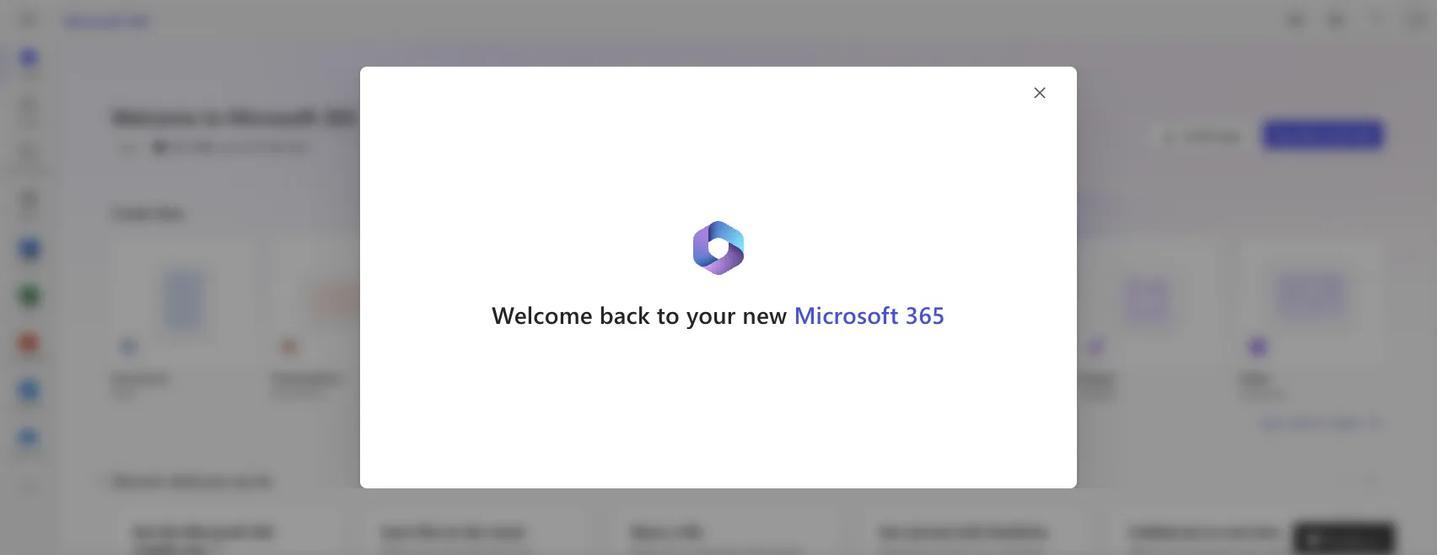 Task type: describe. For each thing, give the bounding box(es) containing it.
share
[[631, 522, 667, 540]]

list containing document
[[111, 236, 1383, 400]]

your
[[1378, 522, 1407, 540]]

document word
[[111, 370, 168, 400]]

next image
[[1361, 466, 1378, 493]]

get started with onedrive link
[[860, 505, 1089, 555]]

microsoft 365
[[64, 11, 149, 29]]

design designer
[[1078, 370, 1118, 400]]

share a file
[[631, 522, 703, 540]]

see more in create link
[[1259, 412, 1383, 433]]

get started with onedrive
[[880, 522, 1049, 540]]

outlook image
[[20, 386, 37, 403]]

(0%)
[[287, 139, 310, 154]]

your
[[687, 298, 736, 329]]

15.1
[[172, 139, 191, 154]]

of
[[245, 139, 255, 154]]

0 horizontal spatial to
[[203, 103, 223, 130]]

this account doesn't have a microsoft 365 subscription. click to view your benefits. tooltip
[[111, 138, 145, 155]]

file
[[682, 522, 703, 540]]

collaborate in real time link
[[1109, 505, 1338, 555]]

free
[[118, 140, 138, 154]]

365 inside banner
[[127, 11, 149, 29]]

install apps button
[[1149, 121, 1254, 148]]

share a file link
[[611, 505, 840, 555]]

the inside 'get the microsoft 365 mobile app'
[[160, 522, 181, 540]]

feedback button
[[1294, 523, 1395, 555]]

design
[[1078, 370, 1115, 385]]

brand logo image
[[688, 218, 749, 278]]

video clipchamp
[[1239, 370, 1287, 400]]

your all-in
[[1378, 522, 1437, 555]]

started
[[907, 522, 952, 540]]

word
[[111, 386, 136, 400]]

real
[[1224, 522, 1248, 540]]

new
[[743, 298, 787, 329]]

welcome for welcome back to your new microsoft 365
[[492, 298, 593, 329]]

to for welcome back to your new microsoft 365
[[657, 298, 680, 329]]

5
[[258, 139, 265, 154]]

presentation
[[272, 370, 341, 385]]

with
[[956, 522, 985, 540]]

none search field inside microsoft 365 banner
[[530, 7, 924, 34]]

files
[[416, 522, 442, 540]]

get for get the microsoft 365 mobile app
[[133, 522, 156, 540]]

apps image
[[20, 197, 37, 214]]

app
[[182, 541, 206, 555]]

to for save files to the cloud
[[446, 522, 460, 540]]

feedback
[[1324, 530, 1382, 548]]

designer
[[1078, 386, 1118, 400]]

microsoft inside 'get the microsoft 365 mobile app'
[[184, 522, 247, 540]]

microsoft inside buy microsoft 365 button
[[1298, 127, 1349, 143]]

word document image
[[121, 337, 138, 354]]

in for your
[[1432, 522, 1437, 540]]

a
[[671, 522, 679, 540]]

clipchamp
[[1239, 386, 1287, 400]]

buy microsoft 365
[[1275, 127, 1372, 143]]

powerpoint image
[[20, 339, 37, 356]]

view more apps image
[[20, 481, 37, 498]]

onedrive image
[[20, 434, 37, 450]]

do
[[256, 471, 272, 489]]

jc
[[1410, 13, 1424, 27]]



Task type: locate. For each thing, give the bounding box(es) containing it.
the up mobile
[[160, 522, 181, 540]]

microsoft inside slide 1 of 2. group
[[794, 298, 899, 329]]

save files to the cloud link
[[362, 505, 591, 555]]

2 horizontal spatial to
[[657, 298, 680, 329]]

0 horizontal spatial welcome
[[111, 103, 197, 130]]

2 vertical spatial to
[[446, 522, 460, 540]]

welcome left "back"
[[492, 298, 593, 329]]

2 the from the left
[[464, 522, 485, 540]]

0 vertical spatial welcome
[[111, 103, 197, 130]]

1 get from the left
[[133, 522, 156, 540]]

discover what you can do button
[[89, 466, 275, 493]]

welcome for welcome to microsoft 365
[[111, 103, 197, 130]]

1 horizontal spatial to
[[446, 522, 460, 540]]

create
[[111, 203, 151, 221], [1326, 415, 1360, 430]]

video
[[1239, 370, 1271, 385]]

0 vertical spatial to
[[203, 103, 223, 130]]

all-
[[1411, 522, 1432, 540]]

0 horizontal spatial get
[[133, 522, 156, 540]]

365
[[127, 11, 149, 29], [323, 103, 357, 130], [1353, 127, 1372, 143], [905, 298, 945, 329], [251, 522, 274, 540]]

buy
[[1275, 127, 1295, 143]]

get the microsoft 365 mobile app
[[133, 522, 274, 555]]

microsoft 365 banner
[[0, 0, 1437, 40]]

discover what you can do
[[112, 471, 272, 489]]

see more in create
[[1261, 415, 1360, 430]]

to left your
[[657, 298, 680, 329]]

list
[[111, 236, 1383, 400]]

welcome inside slide 1 of 2. group
[[492, 298, 593, 329]]

cloud
[[488, 522, 524, 540]]

in inside create new element
[[1313, 415, 1323, 430]]

to inside slide 1 of 2. group
[[657, 298, 680, 329]]

designer design image
[[1088, 337, 1105, 354], [1088, 337, 1105, 354]]

document
[[0, 0, 1437, 555]]

welcome back to your new microsoft 365
[[492, 298, 945, 329]]

slide 1 of 2. group
[[360, 67, 1077, 488]]

mb
[[194, 139, 213, 154]]

1 horizontal spatial the
[[464, 522, 485, 540]]

create right more
[[1326, 415, 1360, 430]]

my content image
[[20, 150, 37, 167]]

more
[[1283, 415, 1310, 430]]

0 horizontal spatial in
[[1208, 522, 1220, 540]]

the
[[160, 522, 181, 540], [464, 522, 485, 540]]

in left real
[[1208, 522, 1220, 540]]

1 horizontal spatial welcome
[[492, 298, 593, 329]]

1 vertical spatial create
[[1326, 415, 1360, 430]]

get for get started with onedrive
[[880, 522, 903, 540]]

back
[[600, 298, 650, 329]]

None search field
[[530, 7, 924, 34]]

discover
[[112, 471, 165, 489]]

save files to the cloud
[[382, 522, 524, 540]]

navigation
[[0, 40, 57, 466]]

used
[[216, 139, 241, 154]]

dialog containing welcome back to your new
[[0, 0, 1437, 555]]

welcome up this account doesn't have a microsoft 365 subscription. click to view your benefits. tooltip
[[111, 103, 197, 130]]

in inside your all-in
[[1432, 522, 1437, 540]]

install
[[1182, 127, 1214, 143]]

create left new
[[111, 203, 151, 221]]

365 inside button
[[1353, 127, 1372, 143]]

2 get from the left
[[880, 522, 903, 540]]

1 vertical spatial to
[[657, 298, 680, 329]]

can
[[230, 471, 252, 489]]

in right your at the right bottom of page
[[1432, 522, 1437, 540]]

365 inside 'get the microsoft 365 mobile app'
[[251, 522, 274, 540]]

microsoft inside microsoft 365 banner
[[64, 11, 123, 29]]

get left "started" at the bottom right of page
[[880, 522, 903, 540]]

in
[[1313, 415, 1323, 430], [1208, 522, 1220, 540], [1432, 522, 1437, 540]]

2 horizontal spatial in
[[1432, 522, 1437, 540]]

home image
[[20, 56, 37, 73]]

time
[[1252, 522, 1281, 540]]

onedrive
[[988, 522, 1049, 540]]

0 vertical spatial create
[[111, 203, 151, 221]]

save
[[382, 522, 412, 540]]

in right more
[[1313, 415, 1323, 430]]

your all-in link
[[1358, 505, 1437, 555]]

1 vertical spatial welcome
[[492, 298, 593, 329]]

welcome
[[111, 103, 197, 130], [492, 298, 593, 329]]

welcome to microsoft 365
[[111, 103, 357, 130]]

powerpoint presentation image
[[283, 337, 299, 354]]

1 horizontal spatial get
[[880, 522, 903, 540]]

document containing welcome back to your new
[[0, 0, 1437, 555]]

apps
[[1217, 127, 1243, 143]]

microsoft
[[64, 11, 123, 29], [228, 103, 317, 130], [1298, 127, 1349, 143], [794, 298, 899, 329], [184, 522, 247, 540]]

to
[[203, 103, 223, 130], [657, 298, 680, 329], [446, 522, 460, 540]]

365 inside slide 1 of 2. group
[[905, 298, 945, 329]]

0 horizontal spatial the
[[160, 522, 181, 540]]

what
[[169, 471, 200, 489]]

in for see
[[1313, 415, 1323, 430]]

to right files
[[446, 522, 460, 540]]

document
[[111, 370, 168, 385]]

collaborate in real time
[[1129, 522, 1281, 540]]

get
[[133, 522, 156, 540], [880, 522, 903, 540]]

1 horizontal spatial create
[[1326, 415, 1360, 430]]

install apps
[[1182, 127, 1243, 143]]

create new element
[[111, 199, 1383, 466]]

create new
[[111, 203, 183, 221]]

see
[[1261, 415, 1280, 430]]

dialog
[[0, 0, 1437, 555]]

to up 'mb'
[[203, 103, 223, 130]]

presentation powerpoint
[[272, 370, 341, 400]]

collaborate
[[1129, 522, 1204, 540]]

15.1 mb used of 5 gb (0%)
[[172, 139, 310, 154]]

the left cloud
[[464, 522, 485, 540]]

clipchamp video image
[[1249, 337, 1266, 354]]

get up mobile
[[133, 522, 156, 540]]

create image
[[20, 103, 37, 120]]

1 horizontal spatial in
[[1313, 415, 1323, 430]]

get inside 'get the microsoft 365 mobile app'
[[133, 522, 156, 540]]

0 horizontal spatial create
[[111, 203, 151, 221]]

new
[[155, 203, 183, 221]]

powerpoint
[[272, 386, 324, 400]]

mobile
[[133, 541, 178, 555]]

you
[[203, 471, 226, 489]]

get the microsoft 365 mobile app link
[[113, 505, 342, 555]]

word image
[[20, 245, 37, 261]]

1 the from the left
[[160, 522, 181, 540]]

excel image
[[20, 292, 37, 309]]

gb
[[268, 139, 283, 154]]

buy microsoft 365 button
[[1264, 121, 1383, 148]]



Task type: vqa. For each thing, say whether or not it's contained in the screenshot.
TT icon
no



